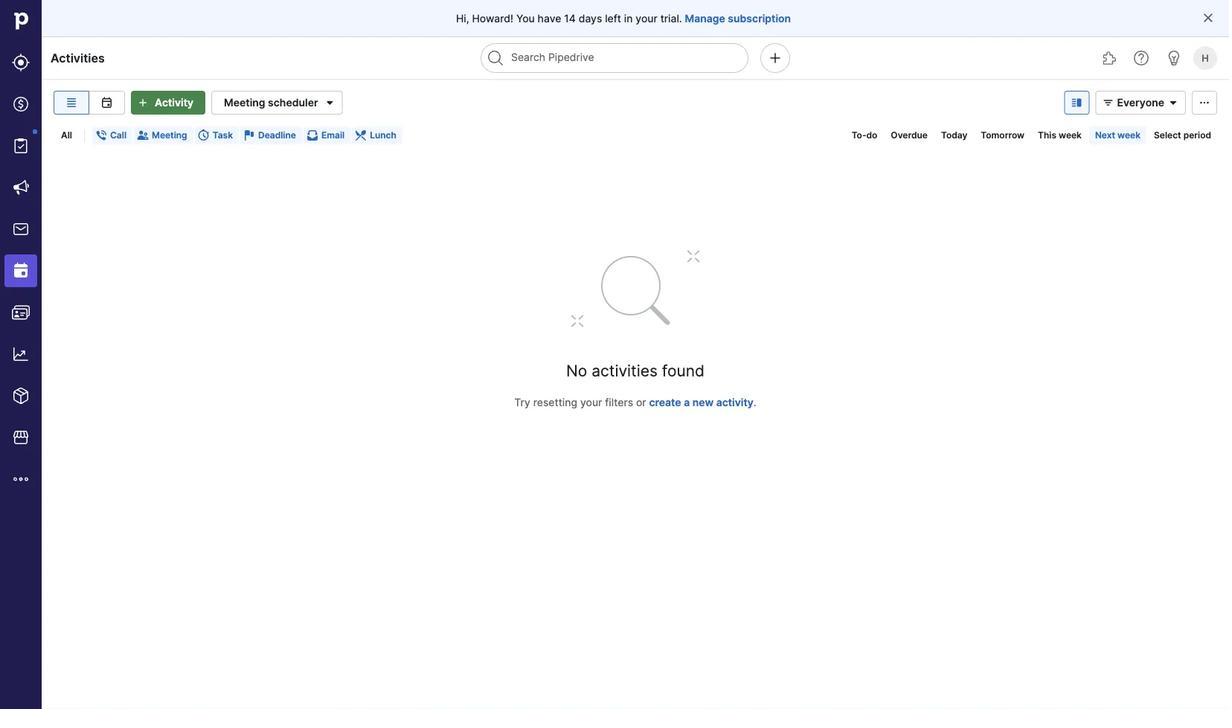 Task type: describe. For each thing, give the bounding box(es) containing it.
everyone
[[1117, 96, 1164, 109]]

h button
[[1190, 43, 1220, 73]]

1 vertical spatial your
[[580, 396, 602, 408]]

days
[[579, 12, 602, 25]]

next week button
[[1089, 126, 1147, 144]]

h
[[1202, 52, 1209, 64]]

week for next week
[[1118, 130, 1141, 141]]

try resetting your filters or create a new activity .
[[514, 396, 756, 408]]

lunch
[[370, 130, 396, 141]]

filters
[[605, 396, 633, 408]]

activity button
[[131, 91, 205, 115]]

Search Pipedrive field
[[481, 43, 748, 73]]

activity
[[716, 396, 754, 408]]

color primary image for lunch
[[355, 129, 367, 141]]

a
[[684, 396, 690, 408]]

deadline button
[[240, 126, 302, 144]]

create a new activity link
[[649, 396, 754, 408]]

create
[[649, 396, 681, 408]]

overdue button
[[885, 126, 934, 144]]

color primary inverted image
[[134, 97, 152, 109]]

left
[[605, 12, 621, 25]]

home image
[[10, 10, 32, 32]]

calendar image
[[98, 97, 116, 109]]

email
[[321, 130, 345, 141]]

call button
[[92, 126, 132, 144]]

0 vertical spatial your
[[636, 12, 658, 25]]

scheduler
[[268, 96, 318, 109]]

color primary image inside 'meeting scheduler' button
[[321, 94, 339, 112]]

everyone button
[[1096, 91, 1186, 115]]

today
[[941, 130, 967, 141]]

task
[[213, 130, 233, 141]]

meeting button
[[134, 126, 193, 144]]

week for this week
[[1059, 130, 1082, 141]]

email button
[[304, 126, 351, 144]]

tomorrow button
[[975, 126, 1030, 144]]

task button
[[195, 126, 239, 144]]

to-do button
[[846, 126, 883, 144]]

campaigns image
[[12, 179, 30, 196]]

color primary image up h
[[1202, 12, 1214, 24]]

select period
[[1154, 130, 1211, 141]]

in
[[624, 12, 633, 25]]

resetting
[[533, 396, 577, 408]]

activities
[[51, 51, 105, 65]]

open details in full view image
[[1068, 97, 1086, 109]]

color primary image for meeting
[[137, 129, 149, 141]]

to-
[[852, 130, 866, 141]]

next
[[1095, 130, 1115, 141]]

today button
[[935, 126, 973, 144]]

empty state image
[[546, 246, 725, 335]]



Task type: locate. For each thing, give the bounding box(es) containing it.
color primary image inside the lunch button
[[355, 129, 367, 141]]

deadline
[[258, 130, 296, 141]]

color primary image for everyone
[[1099, 97, 1117, 109]]

leads image
[[12, 54, 30, 71]]

do
[[866, 130, 877, 141]]

your
[[636, 12, 658, 25], [580, 396, 602, 408]]

to-do
[[852, 130, 877, 141]]

period
[[1183, 130, 1211, 141]]

sales assistant image
[[1165, 49, 1183, 67]]

color primary image right task
[[243, 129, 255, 141]]

quick add image
[[766, 49, 784, 67]]

week
[[1059, 130, 1082, 141], [1118, 130, 1141, 141]]

color primary image for call
[[95, 129, 107, 141]]

1 horizontal spatial week
[[1118, 130, 1141, 141]]

0 horizontal spatial meeting
[[152, 130, 187, 141]]

quick help image
[[1132, 49, 1150, 67]]

trial.
[[660, 12, 682, 25]]

color primary image
[[321, 94, 339, 112], [137, 129, 149, 141], [198, 129, 210, 141], [243, 129, 255, 141], [355, 129, 367, 141]]

deals image
[[12, 95, 30, 113]]

select
[[1154, 130, 1181, 141]]

meeting for meeting
[[152, 130, 187, 141]]

try
[[514, 396, 530, 408]]

color primary image
[[1202, 12, 1214, 24], [1099, 97, 1117, 109], [1164, 97, 1182, 109], [95, 129, 107, 141], [306, 129, 318, 141]]

color primary image inside meeting button
[[137, 129, 149, 141]]

manage subscription link
[[685, 11, 791, 26]]

color primary image inside task button
[[198, 129, 210, 141]]

activities image
[[12, 262, 30, 280]]

tomorrow
[[981, 130, 1025, 141]]

color primary image inside call button
[[95, 129, 107, 141]]

call
[[110, 130, 126, 141]]

no activities found
[[566, 361, 705, 380]]

color primary image for deadline
[[243, 129, 255, 141]]

color primary image right open details in full view image
[[1099, 97, 1117, 109]]

0 horizontal spatial week
[[1059, 130, 1082, 141]]

1 horizontal spatial meeting
[[224, 96, 265, 109]]

hi,
[[456, 12, 469, 25]]

this
[[1038, 130, 1057, 141]]

manage
[[685, 12, 725, 25]]

more image
[[12, 470, 30, 488]]

color primary image left task
[[198, 129, 210, 141]]

your left filters
[[580, 396, 602, 408]]

0 horizontal spatial your
[[580, 396, 602, 408]]

more actions image
[[1196, 97, 1213, 109]]

products image
[[12, 387, 30, 405]]

1 week from the left
[[1059, 130, 1082, 141]]

insights image
[[12, 345, 30, 363]]

color primary image left call
[[95, 129, 107, 141]]

week right the this
[[1059, 130, 1082, 141]]

color primary image inside deadline button
[[243, 129, 255, 141]]

select period button
[[1148, 126, 1217, 144]]

meeting up task
[[224, 96, 265, 109]]

0 vertical spatial meeting
[[224, 96, 265, 109]]

lunch button
[[352, 126, 402, 144]]

1 horizontal spatial your
[[636, 12, 658, 25]]

14
[[564, 12, 576, 25]]

subscription
[[728, 12, 791, 25]]

all
[[61, 130, 72, 141]]

contacts image
[[12, 304, 30, 321]]

color primary image for email
[[306, 129, 318, 141]]

next week
[[1095, 130, 1141, 141]]

overdue
[[891, 130, 928, 141]]

color undefined image
[[12, 137, 30, 155]]

howard!
[[472, 12, 513, 25]]

marketplace image
[[12, 429, 30, 446]]

meeting for meeting scheduler
[[224, 96, 265, 109]]

color primary image left lunch
[[355, 129, 367, 141]]

meeting scheduler
[[224, 96, 318, 109]]

1 vertical spatial meeting
[[152, 130, 187, 141]]

color primary image left email
[[306, 129, 318, 141]]

color primary image right call
[[137, 129, 149, 141]]

this week button
[[1032, 126, 1088, 144]]

color primary image for task
[[198, 129, 210, 141]]

you
[[516, 12, 535, 25]]

color primary image inside the email button
[[306, 129, 318, 141]]

meeting scheduler button
[[211, 91, 343, 115]]

your right in
[[636, 12, 658, 25]]

no
[[566, 361, 587, 380]]

2 week from the left
[[1118, 130, 1141, 141]]

menu item
[[0, 250, 42, 292]]

week right next
[[1118, 130, 1141, 141]]

menu
[[0, 0, 42, 709]]

new
[[692, 396, 714, 408]]

activities
[[592, 361, 658, 380]]

or
[[636, 396, 646, 408]]

meeting
[[224, 96, 265, 109], [152, 130, 187, 141]]

meeting down activity button
[[152, 130, 187, 141]]

hi, howard! you have 14 days left in your  trial. manage subscription
[[456, 12, 791, 25]]

list image
[[62, 97, 80, 109]]

color primary image left more actions image
[[1164, 97, 1182, 109]]

all button
[[55, 126, 78, 144]]

found
[[662, 361, 705, 380]]

.
[[754, 396, 756, 408]]

activity
[[155, 96, 193, 109]]

this week
[[1038, 130, 1082, 141]]

have
[[538, 12, 561, 25]]

sales inbox image
[[12, 220, 30, 238]]

color primary image up email
[[321, 94, 339, 112]]



Task type: vqa. For each thing, say whether or not it's contained in the screenshot.
This week button
yes



